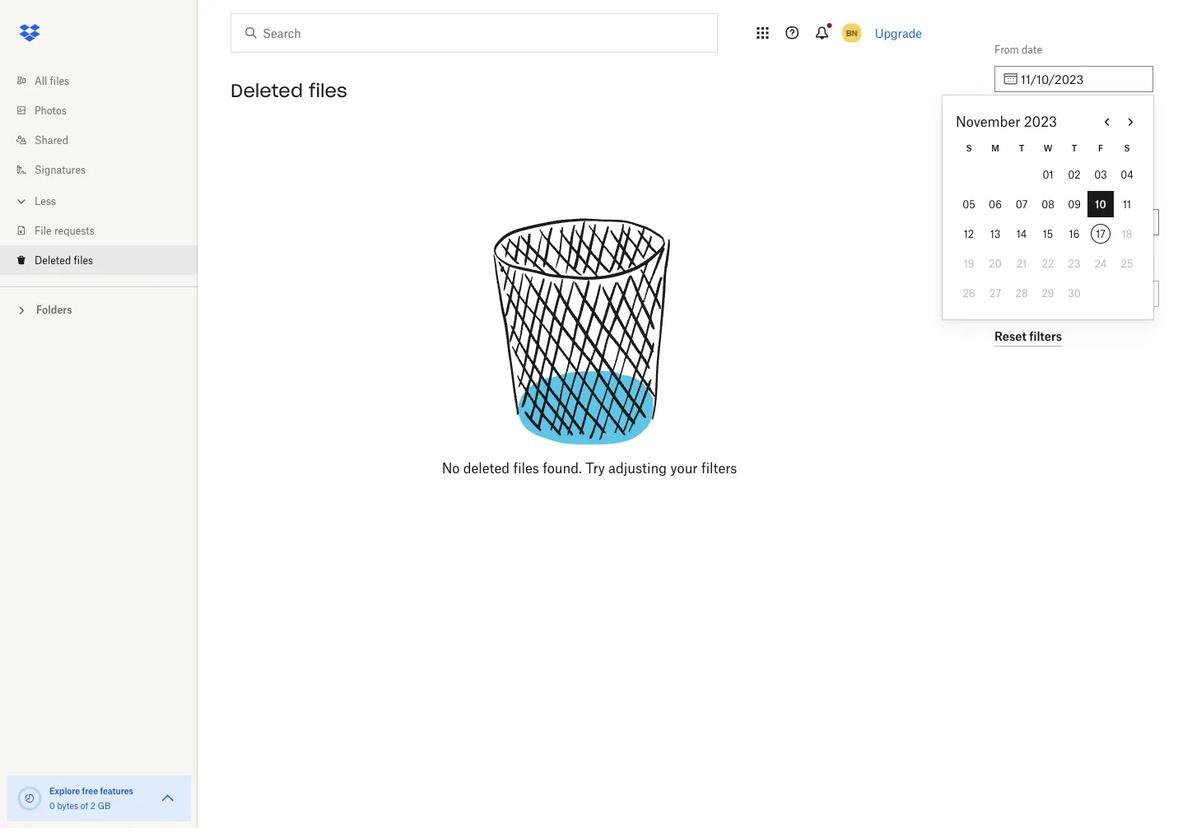 Task type: vqa. For each thing, say whether or not it's contained in the screenshot.
the leftmost S
yes



Task type: locate. For each thing, give the bounding box(es) containing it.
13
[[990, 228, 1001, 240]]

01 button
[[1035, 161, 1061, 188]]

t
[[1019, 143, 1025, 153], [1072, 143, 1077, 153]]

less
[[35, 195, 56, 207]]

23 button
[[1061, 250, 1088, 277]]

1 vertical spatial deleted
[[995, 187, 1031, 199]]

deleted by
[[995, 187, 1045, 199]]

from
[[995, 43, 1019, 56]]

upgrade
[[875, 26, 922, 40]]

23
[[1069, 257, 1081, 270]]

date
[[1022, 43, 1043, 56], [1009, 115, 1029, 127]]

0 horizontal spatial s
[[966, 143, 972, 153]]

date right 'to'
[[1009, 115, 1029, 127]]

deleted files link
[[13, 245, 198, 275]]

12 button
[[956, 221, 982, 247]]

2 s from the left
[[1124, 143, 1130, 153]]

21 button
[[1009, 250, 1035, 277]]

29 button
[[1035, 280, 1061, 306]]

no
[[442, 460, 460, 476]]

03
[[1095, 168, 1107, 181]]

no deleted files found. try adjusting your filters
[[442, 460, 737, 476]]

files
[[50, 75, 69, 87], [309, 79, 347, 102], [74, 254, 93, 266], [513, 460, 539, 476]]

06
[[989, 198, 1002, 210]]

2
[[90, 801, 95, 811]]

dropbox image
[[13, 16, 46, 49]]

2 horizontal spatial deleted
[[995, 187, 1031, 199]]

08
[[1042, 198, 1055, 210]]

13 button
[[982, 221, 1009, 247]]

photos
[[35, 104, 67, 117]]

all
[[35, 75, 47, 87]]

14 button
[[1009, 221, 1035, 247]]

0 vertical spatial date
[[1022, 43, 1043, 56]]

file requests
[[35, 224, 95, 237]]

t left "w"
[[1019, 143, 1025, 153]]

14
[[1017, 228, 1027, 240]]

requests
[[54, 224, 95, 237]]

s left "m"
[[966, 143, 972, 153]]

0 vertical spatial deleted files
[[231, 79, 347, 102]]

date for from date
[[1022, 43, 1043, 56]]

02
[[1068, 168, 1081, 181]]

date for to date
[[1009, 115, 1029, 127]]

From date text field
[[1021, 70, 1144, 88]]

features
[[100, 786, 133, 796]]

1 horizontal spatial t
[[1072, 143, 1077, 153]]

deleted files
[[231, 79, 347, 102], [35, 254, 93, 266]]

1 vertical spatial date
[[1009, 115, 1029, 127]]

16 button
[[1061, 221, 1088, 247]]

all files
[[35, 75, 69, 87]]

t left f
[[1072, 143, 1077, 153]]

1 horizontal spatial deleted
[[231, 79, 303, 102]]

1 horizontal spatial s
[[1124, 143, 1130, 153]]

files inside 'all files' link
[[50, 75, 69, 87]]

28
[[1016, 287, 1028, 299]]

22 button
[[1035, 250, 1061, 277]]

photos link
[[13, 96, 198, 125]]

24
[[1095, 257, 1107, 270]]

filters
[[702, 460, 737, 476]]

deleted files list item
[[0, 245, 198, 275]]

list containing all files
[[0, 56, 198, 287]]

2 t from the left
[[1072, 143, 1077, 153]]

0 horizontal spatial deleted
[[35, 254, 71, 266]]

date right from
[[1022, 43, 1043, 56]]

30 button
[[1061, 280, 1088, 306]]

1 vertical spatial deleted files
[[35, 254, 93, 266]]

To date text field
[[1021, 142, 1144, 160]]

free
[[82, 786, 98, 796]]

s right f
[[1124, 143, 1130, 153]]

0 horizontal spatial t
[[1019, 143, 1025, 153]]

07 button
[[1009, 191, 1035, 217]]

list
[[0, 56, 198, 287]]

2 vertical spatial deleted
[[35, 254, 71, 266]]

12
[[964, 228, 974, 240]]

folder
[[1006, 258, 1034, 271]]

november 2023
[[956, 114, 1057, 130]]

less image
[[13, 193, 30, 210]]

0 horizontal spatial deleted files
[[35, 254, 93, 266]]

found.
[[543, 460, 582, 476]]

04
[[1121, 168, 1134, 181]]

to
[[995, 115, 1006, 127]]

deleted
[[231, 79, 303, 102], [995, 187, 1031, 199], [35, 254, 71, 266]]

explore free features 0 bytes of 2 gb
[[49, 786, 133, 811]]

file
[[35, 224, 52, 237]]

10 button
[[1088, 191, 1114, 217]]

by
[[1034, 187, 1045, 199]]

10
[[1095, 198, 1107, 210]]

05 button
[[956, 191, 982, 217]]

your
[[671, 460, 698, 476]]

0 vertical spatial deleted
[[231, 79, 303, 102]]

w
[[1044, 143, 1053, 153]]

15 button
[[1035, 221, 1061, 247]]

signatures
[[35, 163, 86, 176]]

09
[[1068, 198, 1081, 210]]



Task type: describe. For each thing, give the bounding box(es) containing it.
09 button
[[1061, 191, 1088, 217]]

21
[[1017, 257, 1027, 270]]

26
[[963, 287, 975, 299]]

1 t from the left
[[1019, 143, 1025, 153]]

in
[[995, 258, 1004, 271]]

04 button
[[1114, 161, 1141, 188]]

to date
[[995, 115, 1029, 127]]

shared
[[35, 134, 68, 146]]

17
[[1096, 228, 1106, 240]]

18 button
[[1114, 221, 1141, 247]]

26 button
[[956, 280, 982, 306]]

quota usage element
[[16, 786, 43, 812]]

11
[[1123, 198, 1132, 210]]

05
[[963, 198, 976, 210]]

27 button
[[982, 280, 1009, 306]]

01
[[1043, 168, 1054, 181]]

folders button
[[0, 297, 198, 322]]

06 button
[[982, 191, 1009, 217]]

shared link
[[13, 125, 198, 155]]

18
[[1122, 228, 1133, 240]]

1 horizontal spatial deleted files
[[231, 79, 347, 102]]

in folder
[[995, 258, 1034, 271]]

28 button
[[1009, 280, 1035, 306]]

deleted files inside 'link'
[[35, 254, 93, 266]]

02 button
[[1061, 161, 1088, 188]]

explore
[[49, 786, 80, 796]]

03 button
[[1088, 161, 1114, 188]]

1 s from the left
[[966, 143, 972, 153]]

25 button
[[1114, 250, 1141, 277]]

19 button
[[956, 250, 982, 277]]

16
[[1069, 228, 1080, 240]]

deleted
[[463, 460, 510, 476]]

17 button
[[1088, 221, 1114, 247]]

07
[[1016, 198, 1028, 210]]

gb
[[98, 801, 110, 811]]

30
[[1068, 287, 1081, 299]]

files inside deleted files 'link'
[[74, 254, 93, 266]]

19
[[964, 257, 974, 270]]

25
[[1121, 257, 1133, 270]]

from date
[[995, 43, 1043, 56]]

20
[[989, 257, 1002, 270]]

try
[[586, 460, 605, 476]]

0
[[49, 801, 55, 811]]

f
[[1098, 143, 1103, 153]]

15
[[1043, 228, 1053, 240]]

adjusting
[[609, 460, 667, 476]]

november
[[956, 114, 1021, 130]]

22
[[1042, 257, 1054, 270]]

2023
[[1024, 114, 1057, 130]]

m
[[992, 143, 1000, 153]]

of
[[81, 801, 88, 811]]

29
[[1042, 287, 1054, 299]]

deleted inside 'link'
[[35, 254, 71, 266]]

upgrade link
[[875, 26, 922, 40]]

11 button
[[1114, 191, 1141, 217]]

file requests link
[[13, 216, 198, 245]]

folders
[[36, 304, 72, 316]]

bytes
[[57, 801, 78, 811]]

08 button
[[1035, 191, 1061, 217]]

all files link
[[13, 66, 198, 96]]

20 button
[[982, 250, 1009, 277]]



